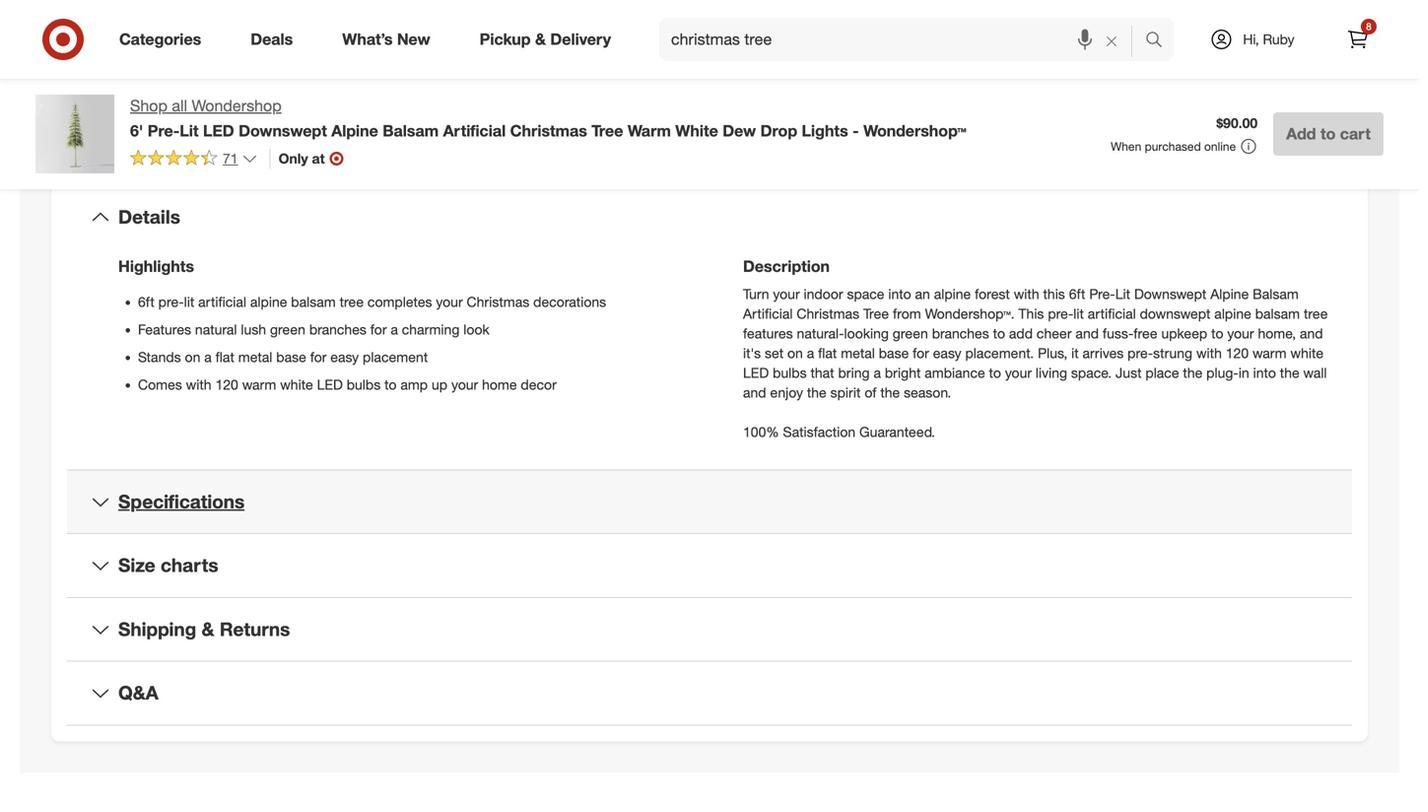 Task type: vqa. For each thing, say whether or not it's contained in the screenshot.
Pre- in Turn your indoor space into an alpine forest with this 6ft Pre-Lit Downswept Alpine Balsam Artificial Christmas Tree from Wondershop™. This pre-lit artificial downswept alpine balsam tree features natural-looking green branches to add cheer and fuss-free upkeep to your home, and it's set on a flat metal base for easy placement. Plus, it arrives pre-strung with 120 warm white LED bulbs that bring a bright ambiance to your living space. Just place the plug-in into the wall and enjoy the spirit of the season.
yes



Task type: describe. For each thing, give the bounding box(es) containing it.
strung
[[1153, 344, 1193, 362]]

2 horizontal spatial alpine
[[1214, 305, 1251, 322]]

lit inside shop all wondershop 6' pre-lit led downswept alpine balsam artificial christmas tree warm white dew drop lights - wondershop™
[[180, 121, 199, 140]]

warm inside "turn your indoor space into an alpine forest with this 6ft pre-lit downswept alpine balsam artificial christmas tree from wondershop™. this pre-lit artificial downswept alpine balsam tree features natural-looking green branches to add cheer and fuss-free upkeep to your home, and it's set on a flat metal base for easy placement. plus, it arrives pre-strung with 120 warm white led bulbs that bring a bright ambiance to your living space. just place the plug-in into the wall and enjoy the spirit of the season."
[[1253, 344, 1287, 362]]

wondershop™.
[[925, 305, 1015, 322]]

when
[[1111, 139, 1142, 154]]

forest
[[975, 285, 1010, 302]]

lush
[[241, 321, 266, 338]]

your down description
[[773, 285, 800, 302]]

flat inside "turn your indoor space into an alpine forest with this 6ft pre-lit downswept alpine balsam artificial christmas tree from wondershop™. this pre-lit artificial downswept alpine balsam tree features natural-looking green branches to add cheer and fuss-free upkeep to your home, and it's set on a flat metal base for easy placement. plus, it arrives pre-strung with 120 warm white led bulbs that bring a bright ambiance to your living space. just place the plug-in into the wall and enjoy the spirit of the season."
[[818, 344, 837, 362]]

wondershop
[[192, 96, 282, 115]]

search button
[[1136, 18, 1184, 65]]

pickup & delivery link
[[463, 18, 636, 61]]

only at
[[278, 150, 325, 167]]

add
[[1286, 124, 1316, 143]]

120 inside "turn your indoor space into an alpine forest with this 6ft pre-lit downswept alpine balsam artificial christmas tree from wondershop™. this pre-lit artificial downswept alpine balsam tree features natural-looking green branches to add cheer and fuss-free upkeep to your home, and it's set on a flat metal base for easy placement. plus, it arrives pre-strung with 120 warm white led bulbs that bring a bright ambiance to your living space. just place the plug-in into the wall and enjoy the spirit of the season."
[[1226, 344, 1249, 362]]

artificial inside "turn your indoor space into an alpine forest with this 6ft pre-lit downswept alpine balsam artificial christmas tree from wondershop™. this pre-lit artificial downswept alpine balsam tree features natural-looking green branches to add cheer and fuss-free upkeep to your home, and it's set on a flat metal base for easy placement. plus, it arrives pre-strung with 120 warm white led bulbs that bring a bright ambiance to your living space. just place the plug-in into the wall and enjoy the spirit of the season."
[[1088, 305, 1136, 322]]

on inside "turn your indoor space into an alpine forest with this 6ft pre-lit downswept alpine balsam artificial christmas tree from wondershop™. this pre-lit artificial downswept alpine balsam tree features natural-looking green branches to add cheer and fuss-free upkeep to your home, and it's set on a flat metal base for easy placement. plus, it arrives pre-strung with 120 warm white led bulbs that bring a bright ambiance to your living space. just place the plug-in into the wall and enjoy the spirit of the season."
[[787, 344, 803, 362]]

tree inside shop all wondershop 6' pre-lit led downswept alpine balsam artificial christmas tree warm white dew drop lights - wondershop™
[[592, 121, 623, 140]]

6'
[[130, 121, 143, 140]]

wall
[[1303, 364, 1327, 381]]

pre- inside shop all wondershop 6' pre-lit led downswept alpine balsam artificial christmas tree warm white dew drop lights - wondershop™
[[148, 121, 180, 140]]

place
[[1146, 364, 1179, 381]]

placement.
[[965, 344, 1034, 362]]

spirit
[[830, 384, 861, 401]]

balsam inside "turn your indoor space into an alpine forest with this 6ft pre-lit downswept alpine balsam artificial christmas tree from wondershop™. this pre-lit artificial downswept alpine balsam tree features natural-looking green branches to add cheer and fuss-free upkeep to your home, and it's set on a flat metal base for easy placement. plus, it arrives pre-strung with 120 warm white led bulbs that bring a bright ambiance to your living space. just place the plug-in into the wall and enjoy the spirit of the season."
[[1253, 285, 1299, 302]]

100%
[[743, 423, 779, 440]]

0 vertical spatial this
[[699, 126, 738, 154]]

6&#39; pre-lit led downswept alpine balsam artificial christmas tree warm white dew drop lights - wondershop&#8482;, 5 of 8 image
[[35, 0, 353, 20]]

green inside "turn your indoor space into an alpine forest with this 6ft pre-lit downswept alpine balsam artificial christmas tree from wondershop™. this pre-lit artificial downswept alpine balsam tree features natural-looking green branches to add cheer and fuss-free upkeep to your home, and it's set on a flat metal base for easy placement. plus, it arrives pre-strung with 120 warm white led bulbs that bring a bright ambiance to your living space. just place the plug-in into the wall and enjoy the spirit of the season."
[[893, 325, 928, 342]]

downswept inside "turn your indoor space into an alpine forest with this 6ft pre-lit downswept alpine balsam artificial christmas tree from wondershop™. this pre-lit artificial downswept alpine balsam tree features natural-looking green branches to add cheer and fuss-free upkeep to your home, and it's set on a flat metal base for easy placement. plus, it arrives pre-strung with 120 warm white led bulbs that bring a bright ambiance to your living space. just place the plug-in into the wall and enjoy the spirit of the season."
[[1134, 285, 1207, 302]]

plus,
[[1038, 344, 1068, 362]]

-
[[853, 121, 859, 140]]

specifications button
[[67, 471, 1352, 533]]

1 horizontal spatial for
[[370, 321, 387, 338]]

of
[[865, 384, 877, 401]]

features natural lush green branches for a charming look
[[138, 321, 490, 338]]

season.
[[904, 384, 951, 401]]

it's
[[743, 344, 761, 362]]

1 vertical spatial into
[[1253, 364, 1276, 381]]

cart
[[1340, 124, 1371, 143]]

from
[[893, 305, 921, 322]]

size charts button
[[67, 534, 1352, 597]]

8 link
[[1336, 18, 1380, 61]]

tree inside "turn your indoor space into an alpine forest with this 6ft pre-lit downswept alpine balsam artificial christmas tree from wondershop™. this pre-lit artificial downswept alpine balsam tree features natural-looking green branches to add cheer and fuss-free upkeep to your home, and it's set on a flat metal base for easy placement. plus, it arrives pre-strung with 120 warm white led bulbs that bring a bright ambiance to your living space. just place the plug-in into the wall and enjoy the spirit of the season."
[[1304, 305, 1328, 322]]

guaranteed.
[[859, 423, 935, 440]]

$90.00
[[1216, 114, 1258, 132]]

description
[[743, 257, 830, 276]]

warm
[[628, 121, 671, 140]]

8
[[1366, 20, 1372, 33]]

this
[[1019, 305, 1044, 322]]

0 vertical spatial with
[[1014, 285, 1039, 302]]

pickup & delivery
[[480, 30, 611, 49]]

show more images button
[[280, 35, 441, 79]]

bring
[[838, 364, 870, 381]]

0 horizontal spatial 6ft
[[138, 293, 154, 310]]

sponsored
[[1325, 43, 1384, 58]]

metal inside "turn your indoor space into an alpine forest with this 6ft pre-lit downswept alpine balsam artificial christmas tree from wondershop™. this pre-lit artificial downswept alpine balsam tree features natural-looking green branches to add cheer and fuss-free upkeep to your home, and it's set on a flat metal base for easy placement. plus, it arrives pre-strung with 120 warm white led bulbs that bring a bright ambiance to your living space. just place the plug-in into the wall and enjoy the spirit of the season."
[[841, 344, 875, 362]]

show
[[293, 47, 333, 66]]

your left home,
[[1227, 325, 1254, 342]]

stands
[[138, 348, 181, 366]]

looking
[[844, 325, 889, 342]]

ambiance
[[925, 364, 985, 381]]

wondershop™
[[863, 121, 967, 140]]

amp
[[400, 376, 428, 393]]

that
[[811, 364, 834, 381]]

space
[[847, 285, 885, 302]]

fuss-
[[1103, 325, 1134, 342]]

0 horizontal spatial easy
[[330, 348, 359, 366]]

balsam inside shop all wondershop 6' pre-lit led downswept alpine balsam artificial christmas tree warm white dew drop lights - wondershop™
[[383, 121, 439, 140]]

dew
[[723, 121, 756, 140]]

categories link
[[102, 18, 226, 61]]

your up charming on the left of page
[[436, 293, 463, 310]]

indoor
[[804, 285, 843, 302]]

balsam inside "turn your indoor space into an alpine forest with this 6ft pre-lit downswept alpine balsam artificial christmas tree from wondershop™. this pre-lit artificial downswept alpine balsam tree features natural-looking green branches to add cheer and fuss-free upkeep to your home, and it's set on a flat metal base for easy placement. plus, it arrives pre-strung with 120 warm white led bulbs that bring a bright ambiance to your living space. just place the plug-in into the wall and enjoy the spirit of the season."
[[1255, 305, 1300, 322]]

0 horizontal spatial lit
[[184, 293, 194, 310]]

satisfaction
[[783, 423, 856, 440]]

size charts
[[118, 554, 218, 577]]

shipping
[[118, 618, 196, 641]]

details button
[[67, 186, 1352, 249]]

bright
[[885, 364, 921, 381]]

new
[[397, 30, 430, 49]]

shipping & returns button
[[67, 598, 1352, 661]]

100% satisfaction guaranteed.
[[743, 423, 935, 440]]

artificial inside "turn your indoor space into an alpine forest with this 6ft pre-lit downswept alpine balsam artificial christmas tree from wondershop™. this pre-lit artificial downswept alpine balsam tree features natural-looking green branches to add cheer and fuss-free upkeep to your home, and it's set on a flat metal base for easy placement. plus, it arrives pre-strung with 120 warm white led bulbs that bring a bright ambiance to your living space. just place the plug-in into the wall and enjoy the spirit of the season."
[[743, 305, 793, 322]]

just
[[1116, 364, 1142, 381]]

1 horizontal spatial alpine
[[934, 285, 971, 302]]

turn
[[743, 285, 769, 302]]

look
[[463, 321, 490, 338]]

plug-
[[1206, 364, 1239, 381]]

a down natural-
[[807, 344, 814, 362]]

bulbs inside "turn your indoor space into an alpine forest with this 6ft pre-lit downswept alpine balsam artificial christmas tree from wondershop™. this pre-lit artificial downswept alpine balsam tree features natural-looking green branches to add cheer and fuss-free upkeep to your home, and it's set on a flat metal base for easy placement. plus, it arrives pre-strung with 120 warm white led bulbs that bring a bright ambiance to your living space. just place the plug-in into the wall and enjoy the spirit of the season."
[[773, 364, 807, 381]]

comes
[[138, 376, 182, 393]]

your right up
[[451, 376, 478, 393]]

0 horizontal spatial green
[[270, 321, 305, 338]]

led inside shop all wondershop 6' pre-lit led downswept alpine balsam artificial christmas tree warm white dew drop lights - wondershop™
[[203, 121, 234, 140]]

lights
[[802, 121, 848, 140]]

your down placement.
[[1005, 364, 1032, 381]]

0 horizontal spatial 120
[[215, 376, 238, 393]]

the down strung
[[1183, 364, 1203, 381]]

it
[[1071, 344, 1079, 362]]

the right of
[[880, 384, 900, 401]]

71 link
[[130, 149, 258, 171]]

add to cart
[[1286, 124, 1371, 143]]

home,
[[1258, 325, 1296, 342]]

advertisement region
[[733, 0, 1384, 41]]

show more images
[[293, 47, 429, 66]]

categories
[[119, 30, 201, 49]]

to right upkeep
[[1211, 325, 1224, 342]]

drop
[[760, 121, 797, 140]]

0 horizontal spatial pre-
[[158, 293, 184, 310]]

tree inside "turn your indoor space into an alpine forest with this 6ft pre-lit downswept alpine balsam artificial christmas tree from wondershop™. this pre-lit artificial downswept alpine balsam tree features natural-looking green branches to add cheer and fuss-free upkeep to your home, and it's set on a flat metal base for easy placement. plus, it arrives pre-strung with 120 warm white led bulbs that bring a bright ambiance to your living space. just place the plug-in into the wall and enjoy the spirit of the season."
[[863, 305, 889, 322]]



Task type: locate. For each thing, give the bounding box(es) containing it.
up
[[432, 376, 448, 393]]

a up of
[[874, 364, 881, 381]]

pre- up features
[[158, 293, 184, 310]]

to up placement.
[[993, 325, 1005, 342]]

& down photo from courtney t, 6 of 8
[[535, 30, 546, 49]]

0 horizontal spatial base
[[276, 348, 306, 366]]

this up this
[[1043, 285, 1065, 302]]

alpine inside "turn your indoor space into an alpine forest with this 6ft pre-lit downswept alpine balsam artificial christmas tree from wondershop™. this pre-lit artificial downswept alpine balsam tree features natural-looking green branches to add cheer and fuss-free upkeep to your home, and it's set on a flat metal base for easy placement. plus, it arrives pre-strung with 120 warm white led bulbs that bring a bright ambiance to your living space. just place the plug-in into the wall and enjoy the spirit of the season."
[[1210, 285, 1249, 302]]

charming
[[402, 321, 460, 338]]

to
[[1321, 124, 1336, 143], [993, 325, 1005, 342], [1211, 325, 1224, 342], [989, 364, 1001, 381], [384, 376, 397, 393]]

specifications
[[118, 490, 245, 513]]

0 vertical spatial balsam
[[383, 121, 439, 140]]

0 horizontal spatial tree
[[340, 293, 364, 310]]

lit inside "turn your indoor space into an alpine forest with this 6ft pre-lit downswept alpine balsam artificial christmas tree from wondershop™. this pre-lit artificial downswept alpine balsam tree features natural-looking green branches to add cheer and fuss-free upkeep to your home, and it's set on a flat metal base for easy placement. plus, it arrives pre-strung with 120 warm white led bulbs that bring a bright ambiance to your living space. just place the plug-in into the wall and enjoy the spirit of the season."
[[1115, 285, 1130, 302]]

flat down natural
[[216, 348, 234, 366]]

1 horizontal spatial and
[[1076, 325, 1099, 342]]

1 vertical spatial this
[[1043, 285, 1065, 302]]

1 vertical spatial with
[[1196, 344, 1222, 362]]

2 horizontal spatial led
[[743, 364, 769, 381]]

with up this
[[1014, 285, 1039, 302]]

pre- up fuss-
[[1089, 285, 1115, 302]]

alpine right downswept at right top
[[1214, 305, 1251, 322]]

pre- down free
[[1128, 344, 1153, 362]]

lit up features
[[184, 293, 194, 310]]

1 horizontal spatial green
[[893, 325, 928, 342]]

shop all wondershop 6' pre-lit led downswept alpine balsam artificial christmas tree warm white dew drop lights - wondershop™
[[130, 96, 967, 140]]

white down stands on a flat metal base for easy placement
[[280, 376, 313, 393]]

2 vertical spatial with
[[186, 376, 211, 393]]

what's new link
[[325, 18, 455, 61]]

alpine inside shop all wondershop 6' pre-lit led downswept alpine balsam artificial christmas tree warm white dew drop lights - wondershop™
[[331, 121, 378, 140]]

christmas inside "turn your indoor space into an alpine forest with this 6ft pre-lit downswept alpine balsam artificial christmas tree from wondershop™. this pre-lit artificial downswept alpine balsam tree features natural-looking green branches to add cheer and fuss-free upkeep to your home, and it's set on a flat metal base for easy placement. plus, it arrives pre-strung with 120 warm white led bulbs that bring a bright ambiance to your living space. just place the plug-in into the wall and enjoy the spirit of the season."
[[797, 305, 859, 322]]

green up stands on a flat metal base for easy placement
[[270, 321, 305, 338]]

0 vertical spatial lit
[[180, 121, 199, 140]]

1 horizontal spatial bulbs
[[773, 364, 807, 381]]

1 vertical spatial downswept
[[1134, 285, 1207, 302]]

1 horizontal spatial branches
[[932, 325, 989, 342]]

an
[[915, 285, 930, 302]]

0 horizontal spatial white
[[280, 376, 313, 393]]

a
[[391, 321, 398, 338], [807, 344, 814, 362], [204, 348, 212, 366], [874, 364, 881, 381]]

into
[[888, 285, 911, 302], [1253, 364, 1276, 381]]

base inside "turn your indoor space into an alpine forest with this 6ft pre-lit downswept alpine balsam artificial christmas tree from wondershop™. this pre-lit artificial downswept alpine balsam tree features natural-looking green branches to add cheer and fuss-free upkeep to your home, and it's set on a flat metal base for easy placement. plus, it arrives pre-strung with 120 warm white led bulbs that bring a bright ambiance to your living space. just place the plug-in into the wall and enjoy the spirit of the season."
[[879, 344, 909, 362]]

pre-
[[158, 293, 184, 310], [1048, 305, 1074, 322], [1128, 344, 1153, 362]]

image gallery element
[[35, 0, 686, 79]]

1 horizontal spatial base
[[879, 344, 909, 362]]

metal down lush
[[238, 348, 272, 366]]

and left enjoy
[[743, 384, 766, 401]]

when purchased online
[[1111, 139, 1236, 154]]

and
[[1076, 325, 1099, 342], [1300, 325, 1323, 342], [743, 384, 766, 401]]

for up bright
[[913, 344, 929, 362]]

into up "from"
[[888, 285, 911, 302]]

0 horizontal spatial warm
[[242, 376, 276, 393]]

at
[[312, 150, 325, 167]]

and up it
[[1076, 325, 1099, 342]]

0 horizontal spatial flat
[[216, 348, 234, 366]]

pre- up cheer
[[1048, 305, 1074, 322]]

purchased
[[1145, 139, 1201, 154]]

deals link
[[234, 18, 318, 61]]

artificial
[[198, 293, 246, 310], [1088, 305, 1136, 322]]

6ft inside "turn your indoor space into an alpine forest with this 6ft pre-lit downswept alpine balsam artificial christmas tree from wondershop™. this pre-lit artificial downswept alpine balsam tree features natural-looking green branches to add cheer and fuss-free upkeep to your home, and it's set on a flat metal base for easy placement. plus, it arrives pre-strung with 120 warm white led bulbs that bring a bright ambiance to your living space. just place the plug-in into the wall and enjoy the spirit of the season."
[[1069, 285, 1086, 302]]

downswept inside shop all wondershop 6' pre-lit led downswept alpine balsam artificial christmas tree warm white dew drop lights - wondershop™
[[239, 121, 327, 140]]

& inside dropdown button
[[202, 618, 214, 641]]

for inside "turn your indoor space into an alpine forest with this 6ft pre-lit downswept alpine balsam artificial christmas tree from wondershop™. this pre-lit artificial downswept alpine balsam tree features natural-looking green branches to add cheer and fuss-free upkeep to your home, and it's set on a flat metal base for easy placement. plus, it arrives pre-strung with 120 warm white led bulbs that bring a bright ambiance to your living space. just place the plug-in into the wall and enjoy the spirit of the season."
[[913, 344, 929, 362]]

tree up wall
[[1304, 305, 1328, 322]]

downswept up downswept at right top
[[1134, 285, 1207, 302]]

6ft up features
[[138, 293, 154, 310]]

downswept
[[239, 121, 327, 140], [1134, 285, 1207, 302]]

What can we help you find? suggestions appear below search field
[[659, 18, 1150, 61]]

q&a button
[[67, 662, 1352, 725]]

artificial inside shop all wondershop 6' pre-lit led downswept alpine balsam artificial christmas tree warm white dew drop lights - wondershop™
[[443, 121, 506, 140]]

& left returns
[[202, 618, 214, 641]]

to down placement.
[[989, 364, 1001, 381]]

the down that
[[807, 384, 827, 401]]

1 horizontal spatial 120
[[1226, 344, 1249, 362]]

on right "set"
[[787, 344, 803, 362]]

1 horizontal spatial into
[[1253, 364, 1276, 381]]

completes
[[368, 293, 432, 310]]

1 horizontal spatial flat
[[818, 344, 837, 362]]

size
[[118, 554, 155, 577]]

tree up features natural lush green branches for a charming look
[[340, 293, 364, 310]]

0 horizontal spatial downswept
[[239, 121, 327, 140]]

search
[[1136, 32, 1184, 51]]

1 horizontal spatial lit
[[1115, 285, 1130, 302]]

alpine up 'wondershop™.'
[[934, 285, 971, 302]]

1 vertical spatial alpine
[[1210, 285, 1249, 302]]

christmas
[[510, 121, 587, 140], [467, 293, 529, 310], [797, 305, 859, 322]]

120 down natural
[[215, 376, 238, 393]]

features
[[138, 321, 191, 338]]

0 horizontal spatial led
[[203, 121, 234, 140]]

1 horizontal spatial led
[[317, 376, 343, 393]]

0 horizontal spatial metal
[[238, 348, 272, 366]]

1 horizontal spatial this
[[1043, 285, 1065, 302]]

placement
[[363, 348, 428, 366]]

a down natural
[[204, 348, 212, 366]]

photo from courtney t, 6 of 8 image
[[369, 0, 686, 20]]

0 horizontal spatial artificial
[[198, 293, 246, 310]]

0 horizontal spatial &
[[202, 618, 214, 641]]

base down features natural lush green branches for a charming look
[[276, 348, 306, 366]]

for down features natural lush green branches for a charming look
[[310, 348, 327, 366]]

all
[[172, 96, 187, 115]]

images
[[378, 47, 429, 66]]

pre- right 6'
[[148, 121, 180, 140]]

easy up ambiance
[[933, 344, 961, 362]]

1 vertical spatial 120
[[215, 376, 238, 393]]

1 horizontal spatial on
[[787, 344, 803, 362]]

shop
[[130, 96, 167, 115]]

a up placement
[[391, 321, 398, 338]]

branches
[[309, 321, 367, 338], [932, 325, 989, 342]]

artificial down "pickup"
[[443, 121, 506, 140]]

artificial up the features
[[743, 305, 793, 322]]

1 horizontal spatial with
[[1014, 285, 1039, 302]]

natural
[[195, 321, 237, 338]]

add to cart button
[[1273, 112, 1384, 156]]

and right home,
[[1300, 325, 1323, 342]]

this
[[699, 126, 738, 154], [1043, 285, 1065, 302]]

home
[[482, 376, 517, 393]]

& for pickup
[[535, 30, 546, 49]]

0 horizontal spatial lit
[[180, 121, 199, 140]]

branches down 6ft pre-lit artificial alpine balsam tree completes your christmas decorations
[[309, 321, 367, 338]]

1 horizontal spatial lit
[[1074, 305, 1084, 322]]

to left amp on the top
[[384, 376, 397, 393]]

delivery
[[550, 30, 611, 49]]

0 horizontal spatial alpine
[[250, 293, 287, 310]]

2 horizontal spatial for
[[913, 344, 929, 362]]

space.
[[1071, 364, 1112, 381]]

about
[[628, 126, 692, 154]]

1 horizontal spatial downswept
[[1134, 285, 1207, 302]]

balsam up home,
[[1253, 285, 1299, 302]]

1 horizontal spatial 6ft
[[1069, 285, 1086, 302]]

2 horizontal spatial and
[[1300, 325, 1323, 342]]

1 horizontal spatial balsam
[[1255, 305, 1300, 322]]

1 vertical spatial lit
[[1115, 285, 1130, 302]]

lit down the all on the left top of page
[[180, 121, 199, 140]]

base up bright
[[879, 344, 909, 362]]

0 horizontal spatial for
[[310, 348, 327, 366]]

0 horizontal spatial pre-
[[148, 121, 180, 140]]

christmas up look
[[467, 293, 529, 310]]

led inside "turn your indoor space into an alpine forest with this 6ft pre-lit downswept alpine balsam artificial christmas tree from wondershop™. this pre-lit artificial downswept alpine balsam tree features natural-looking green branches to add cheer and fuss-free upkeep to your home, and it's set on a flat metal base for easy placement. plus, it arrives pre-strung with 120 warm white led bulbs that bring a bright ambiance to your living space. just place the plug-in into the wall and enjoy the spirit of the season."
[[743, 364, 769, 381]]

0 horizontal spatial branches
[[309, 321, 367, 338]]

1 horizontal spatial pre-
[[1089, 285, 1115, 302]]

1 vertical spatial balsam
[[1253, 285, 1299, 302]]

pre-
[[148, 121, 180, 140], [1089, 285, 1115, 302]]

0 horizontal spatial this
[[699, 126, 738, 154]]

alpine up lush
[[250, 293, 287, 310]]

branches down 'wondershop™.'
[[932, 325, 989, 342]]

white
[[675, 121, 718, 140]]

6ft pre-lit artificial alpine balsam tree completes your christmas decorations
[[138, 293, 606, 310]]

hi,
[[1243, 31, 1259, 48]]

this inside "turn your indoor space into an alpine forest with this 6ft pre-lit downswept alpine balsam artificial christmas tree from wondershop™. this pre-lit artificial downswept alpine balsam tree features natural-looking green branches to add cheer and fuss-free upkeep to your home, and it's set on a flat metal base for easy placement. plus, it arrives pre-strung with 120 warm white led bulbs that bring a bright ambiance to your living space. just place the plug-in into the wall and enjoy the spirit of the season."
[[1043, 285, 1065, 302]]

0 horizontal spatial on
[[185, 348, 200, 366]]

metal up "bring"
[[841, 344, 875, 362]]

stands on a flat metal base for easy placement
[[138, 348, 428, 366]]

with up plug-
[[1196, 344, 1222, 362]]

120 up in
[[1226, 344, 1249, 362]]

returns
[[220, 618, 290, 641]]

1 horizontal spatial tree
[[1304, 305, 1328, 322]]

0 horizontal spatial and
[[743, 384, 766, 401]]

0 horizontal spatial with
[[186, 376, 211, 393]]

1 vertical spatial warm
[[242, 376, 276, 393]]

lit up it
[[1074, 305, 1084, 322]]

tree up looking
[[863, 305, 889, 322]]

0 vertical spatial tree
[[592, 121, 623, 140]]

to inside button
[[1321, 124, 1336, 143]]

1 vertical spatial white
[[280, 376, 313, 393]]

balsam
[[291, 293, 336, 310], [1255, 305, 1300, 322]]

1 horizontal spatial artificial
[[1088, 305, 1136, 322]]

bulbs up enjoy
[[773, 364, 807, 381]]

easy inside "turn your indoor space into an alpine forest with this 6ft pre-lit downswept alpine balsam artificial christmas tree from wondershop™. this pre-lit artificial downswept alpine balsam tree features natural-looking green branches to add cheer and fuss-free upkeep to your home, and it's set on a flat metal base for easy placement. plus, it arrives pre-strung with 120 warm white led bulbs that bring a bright ambiance to your living space. just place the plug-in into the wall and enjoy the spirit of the season."
[[933, 344, 961, 362]]

0 horizontal spatial into
[[888, 285, 911, 302]]

1 horizontal spatial white
[[1291, 344, 1324, 362]]

0 vertical spatial downswept
[[239, 121, 327, 140]]

white up wall
[[1291, 344, 1324, 362]]

alpine down the "show more images" button
[[331, 121, 378, 140]]

1 horizontal spatial tree
[[863, 305, 889, 322]]

artificial up natural
[[198, 293, 246, 310]]

on right stands
[[185, 348, 200, 366]]

branches inside "turn your indoor space into an alpine forest with this 6ft pre-lit downswept alpine balsam artificial christmas tree from wondershop™. this pre-lit artificial downswept alpine balsam tree features natural-looking green branches to add cheer and fuss-free upkeep to your home, and it's set on a flat metal base for easy placement. plus, it arrives pre-strung with 120 warm white led bulbs that bring a bright ambiance to your living space. just place the plug-in into the wall and enjoy the spirit of the season."
[[932, 325, 989, 342]]

pre- inside "turn your indoor space into an alpine forest with this 6ft pre-lit downswept alpine balsam artificial christmas tree from wondershop™. this pre-lit artificial downswept alpine balsam tree features natural-looking green branches to add cheer and fuss-free upkeep to your home, and it's set on a flat metal base for easy placement. plus, it arrives pre-strung with 120 warm white led bulbs that bring a bright ambiance to your living space. just place the plug-in into the wall and enjoy the spirit of the season."
[[1089, 285, 1115, 302]]

1 horizontal spatial pre-
[[1048, 305, 1074, 322]]

flat up that
[[818, 344, 837, 362]]

1 horizontal spatial &
[[535, 30, 546, 49]]

balsam up home,
[[1255, 305, 1300, 322]]

upkeep
[[1161, 325, 1207, 342]]

for
[[370, 321, 387, 338], [913, 344, 929, 362], [310, 348, 327, 366]]

0 horizontal spatial alpine
[[331, 121, 378, 140]]

more
[[337, 47, 373, 66]]

living
[[1036, 364, 1067, 381]]

0 vertical spatial warm
[[1253, 344, 1287, 362]]

led up 71
[[203, 121, 234, 140]]

led down stands on a flat metal base for easy placement
[[317, 376, 343, 393]]

balsam up features natural lush green branches for a charming look
[[291, 293, 336, 310]]

6ft
[[1069, 285, 1086, 302], [138, 293, 154, 310]]

easy up comes with 120 warm white led bulbs to amp up your home decor
[[330, 348, 359, 366]]

0 horizontal spatial balsam
[[291, 293, 336, 310]]

0 vertical spatial white
[[1291, 344, 1324, 362]]

2 horizontal spatial with
[[1196, 344, 1222, 362]]

1 vertical spatial artificial
[[743, 305, 793, 322]]

1 horizontal spatial easy
[[933, 344, 961, 362]]

0 vertical spatial alpine
[[331, 121, 378, 140]]

christmas down the indoor
[[797, 305, 859, 322]]

christmas down pickup & delivery link on the top
[[510, 121, 587, 140]]

71
[[223, 150, 238, 167]]

0 horizontal spatial balsam
[[383, 121, 439, 140]]

highlights
[[118, 257, 194, 276]]

this left item
[[699, 126, 738, 154]]

comes with 120 warm white led bulbs to amp up your home decor
[[138, 376, 557, 393]]

add
[[1009, 325, 1033, 342]]

1 horizontal spatial balsam
[[1253, 285, 1299, 302]]

for down 6ft pre-lit artificial alpine balsam tree completes your christmas decorations
[[370, 321, 387, 338]]

the left wall
[[1280, 364, 1300, 381]]

downswept up only at the left top
[[239, 121, 327, 140]]

0 horizontal spatial artificial
[[443, 121, 506, 140]]

0 vertical spatial &
[[535, 30, 546, 49]]

1 vertical spatial pre-
[[1089, 285, 1115, 302]]

into right in
[[1253, 364, 1276, 381]]

1 horizontal spatial artificial
[[743, 305, 793, 322]]

tree left warm
[[592, 121, 623, 140]]

alpine
[[934, 285, 971, 302], [250, 293, 287, 310], [1214, 305, 1251, 322]]

1 horizontal spatial metal
[[841, 344, 875, 362]]

warm down stands on a flat metal base for easy placement
[[242, 376, 276, 393]]

turn your indoor space into an alpine forest with this 6ft pre-lit downswept alpine balsam artificial christmas tree from wondershop™. this pre-lit artificial downswept alpine balsam tree features natural-looking green branches to add cheer and fuss-free upkeep to your home, and it's set on a flat metal base for easy placement. plus, it arrives pre-strung with 120 warm white led bulbs that bring a bright ambiance to your living space. just place the plug-in into the wall and enjoy the spirit of the season.
[[743, 285, 1328, 401]]

0 vertical spatial into
[[888, 285, 911, 302]]

white inside "turn your indoor space into an alpine forest with this 6ft pre-lit downswept alpine balsam artificial christmas tree from wondershop™. this pre-lit artificial downswept alpine balsam tree features natural-looking green branches to add cheer and fuss-free upkeep to your home, and it's set on a flat metal base for easy placement. plus, it arrives pre-strung with 120 warm white led bulbs that bring a bright ambiance to your living space. just place the plug-in into the wall and enjoy the spirit of the season."
[[1291, 344, 1324, 362]]

pickup
[[480, 30, 531, 49]]

image of 6' pre-lit led downswept alpine balsam artificial christmas tree warm white dew drop lights - wondershop™ image
[[35, 95, 114, 173]]

0 vertical spatial pre-
[[148, 121, 180, 140]]

warm down home,
[[1253, 344, 1287, 362]]

alpine up downswept at right top
[[1210, 285, 1249, 302]]

white
[[1291, 344, 1324, 362], [280, 376, 313, 393]]

item
[[744, 126, 791, 154]]

green down "from"
[[893, 325, 928, 342]]

1 horizontal spatial warm
[[1253, 344, 1287, 362]]

decorations
[[533, 293, 606, 310]]

hi, ruby
[[1243, 31, 1295, 48]]

led down it's
[[743, 364, 769, 381]]

0 vertical spatial 120
[[1226, 344, 1249, 362]]

christmas inside shop all wondershop 6' pre-lit led downswept alpine balsam artificial christmas tree warm white dew drop lights - wondershop™
[[510, 121, 587, 140]]

0 horizontal spatial bulbs
[[347, 376, 381, 393]]

bulbs down placement
[[347, 376, 381, 393]]

lit inside "turn your indoor space into an alpine forest with this 6ft pre-lit downswept alpine balsam artificial christmas tree from wondershop™. this pre-lit artificial downswept alpine balsam tree features natural-looking green branches to add cheer and fuss-free upkeep to your home, and it's set on a flat metal base for easy placement. plus, it arrives pre-strung with 120 warm white led bulbs that bring a bright ambiance to your living space. just place the plug-in into the wall and enjoy the spirit of the season."
[[1074, 305, 1084, 322]]

easy
[[933, 344, 961, 362], [330, 348, 359, 366]]

artificial
[[443, 121, 506, 140], [743, 305, 793, 322]]

with right comes
[[186, 376, 211, 393]]

1 vertical spatial tree
[[863, 305, 889, 322]]

the
[[1183, 364, 1203, 381], [1280, 364, 1300, 381], [807, 384, 827, 401], [880, 384, 900, 401]]

& for shipping
[[202, 618, 214, 641]]

online
[[1204, 139, 1236, 154]]

0 vertical spatial artificial
[[443, 121, 506, 140]]

cheer
[[1037, 325, 1072, 342]]

0 horizontal spatial tree
[[592, 121, 623, 140]]

what's new
[[342, 30, 430, 49]]

bulbs
[[773, 364, 807, 381], [347, 376, 381, 393]]

artificial up fuss-
[[1088, 305, 1136, 322]]

lit
[[184, 293, 194, 310], [1074, 305, 1084, 322]]

to right add
[[1321, 124, 1336, 143]]

features
[[743, 325, 793, 342]]

balsam down images
[[383, 121, 439, 140]]

natural-
[[797, 325, 844, 342]]

charts
[[161, 554, 218, 577]]

2 horizontal spatial pre-
[[1128, 344, 1153, 362]]

what's
[[342, 30, 393, 49]]

6ft up cheer
[[1069, 285, 1086, 302]]

lit up fuss-
[[1115, 285, 1130, 302]]

1 horizontal spatial alpine
[[1210, 285, 1249, 302]]

1 vertical spatial &
[[202, 618, 214, 641]]

only
[[278, 150, 308, 167]]



